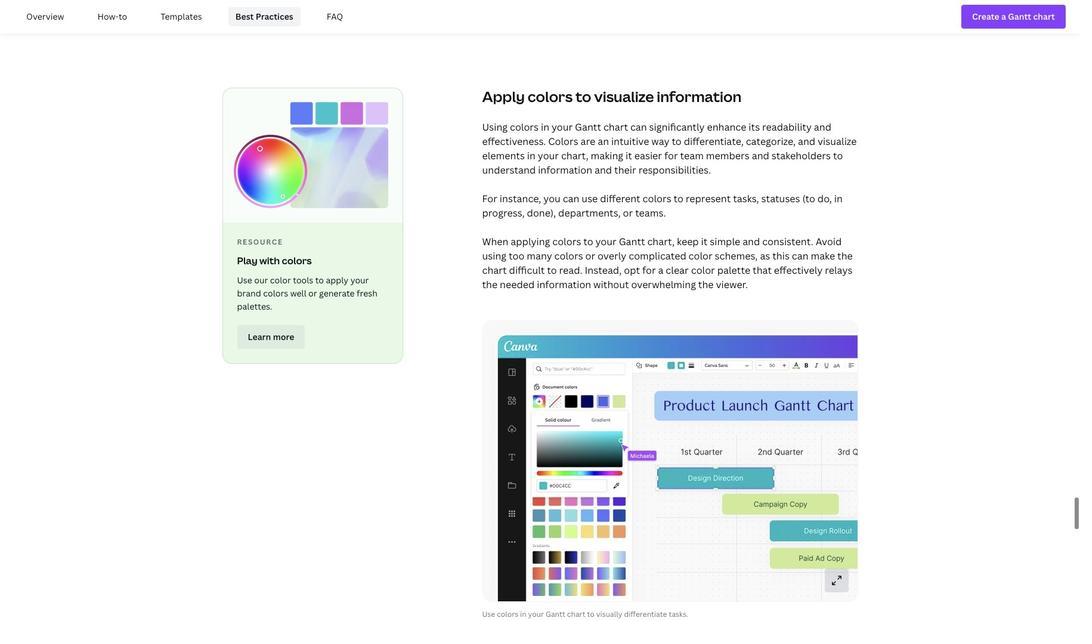 Task type: describe. For each thing, give the bounding box(es) containing it.
best practices button
[[224, 2, 305, 31]]

best practices
[[236, 11, 294, 22]]

applying
[[511, 235, 550, 248]]

apply colors to visualize information
[[483, 86, 742, 106]]

colors
[[549, 135, 579, 148]]

templates
[[161, 11, 202, 22]]

instance,
[[500, 192, 542, 205]]

resource
[[237, 237, 283, 247]]

when applying colors to your gantt chart, keep it simple and consistent. avoid using too many colors or overly complicated color schemes, as this can make the chart difficult to read. instead, opt for a clear color palette that effectively relays the needed information without overwhelming the viewer.
[[483, 235, 853, 291]]

schemes,
[[715, 249, 758, 262]]

different
[[600, 192, 641, 205]]

their
[[615, 163, 637, 176]]

tasks,
[[734, 192, 760, 205]]

to inside use our color tools to apply your brand colors well or generate fresh palettes.
[[316, 275, 324, 286]]

an
[[598, 135, 609, 148]]

you
[[544, 192, 561, 205]]

visually
[[597, 609, 623, 619]]

viewer.
[[716, 278, 748, 291]]

needed
[[500, 278, 535, 291]]

chart, inside when applying colors to your gantt chart, keep it simple and consistent. avoid using too many colors or overly complicated color schemes, as this can make the chart difficult to read. instead, opt for a clear color palette that effectively relays the needed information without overwhelming the viewer.
[[648, 235, 675, 248]]

to down significantly
[[672, 135, 682, 148]]

understand
[[483, 163, 536, 176]]

when
[[483, 235, 509, 248]]

use colors in your gantt chart to visually differentiate tasks.
[[483, 609, 689, 619]]

for instance, you can use different colors to represent tasks, statuses (to do, in progress, done), departments, or teams.
[[483, 192, 843, 219]]

keep
[[677, 235, 699, 248]]

use for use colors in your gantt chart to visually differentiate tasks.
[[483, 609, 495, 619]]

chart, inside the using colors in your gantt chart can significantly enhance its readability and effectiveness. colors are an intuitive way to differentiate, categorize, and visualize elements in your chart, making it easier for team members and stakeholders to understand information and their responsibilities.
[[562, 149, 589, 162]]

differentiate,
[[684, 135, 744, 148]]

tasks.
[[669, 609, 689, 619]]

simple
[[710, 235, 741, 248]]

chart for to
[[567, 609, 586, 619]]

gantt inside when applying colors to your gantt chart, keep it simple and consistent. avoid using too many colors or overly complicated color schemes, as this can make the chart difficult to read. instead, opt for a clear color palette that effectively relays the needed information without overwhelming the viewer.
[[619, 235, 646, 248]]

make
[[811, 249, 836, 262]]

progress,
[[483, 206, 525, 219]]

use colors in your gantt chart to visually differentiate tasks image
[[483, 321, 858, 602]]

color right the clear
[[692, 263, 715, 277]]

faq link
[[320, 7, 350, 26]]

or for teams.
[[623, 206, 633, 219]]

differentiate
[[624, 609, 668, 619]]

teams.
[[636, 206, 666, 219]]

best
[[236, 11, 254, 22]]

statuses
[[762, 192, 801, 205]]

a
[[659, 263, 664, 277]]

are
[[581, 135, 596, 148]]

to inside button
[[119, 11, 127, 22]]

can inside the using colors in your gantt chart can significantly enhance its readability and effectiveness. colors are an intuitive way to differentiate, categorize, and visualize elements in your chart, making it easier for team members and stakeholders to understand information and their responsibilities.
[[631, 120, 647, 133]]

how-to button
[[86, 2, 139, 31]]

information inside the using colors in your gantt chart can significantly enhance its readability and effectiveness. colors are an intuitive way to differentiate, categorize, and visualize elements in your chart, making it easier for team members and stakeholders to understand information and their responsibilities.
[[538, 163, 593, 176]]

making
[[591, 149, 624, 162]]

it inside the using colors in your gantt chart can significantly enhance its readability and effectiveness. colors are an intuitive way to differentiate, categorize, and visualize elements in your chart, making it easier for team members and stakeholders to understand information and their responsibilities.
[[626, 149, 633, 162]]

and down making
[[595, 163, 612, 176]]

team
[[681, 149, 704, 162]]

significantly
[[650, 120, 705, 133]]

its
[[749, 120, 760, 133]]

palettes.
[[237, 301, 272, 312]]

0 vertical spatial information
[[657, 86, 742, 106]]

templates button
[[149, 2, 214, 31]]

to inside for instance, you can use different colors to represent tasks, statuses (to do, in progress, done), departments, or teams.
[[674, 192, 684, 205]]

chart for can
[[604, 120, 628, 133]]

for inside when applying colors to your gantt chart, keep it simple and consistent. avoid using too many colors or overly complicated color schemes, as this can make the chart difficult to read. instead, opt for a clear color palette that effectively relays the needed information without overwhelming the viewer.
[[643, 263, 656, 277]]

easier
[[635, 149, 662, 162]]

information inside when applying colors to your gantt chart, keep it simple and consistent. avoid using too many colors or overly complicated color schemes, as this can make the chart difficult to read. instead, opt for a clear color palette that effectively relays the needed information without overwhelming the viewer.
[[537, 278, 592, 291]]

visualize inside the using colors in your gantt chart can significantly enhance its readability and effectiveness. colors are an intuitive way to differentiate, categorize, and visualize elements in your chart, making it easier for team members and stakeholders to understand information and their responsibilities.
[[818, 135, 857, 148]]

colors inside for instance, you can use different colors to represent tasks, statuses (to do, in progress, done), departments, or teams.
[[643, 192, 672, 205]]

page section links element
[[0, 0, 1081, 33]]

can inside when applying colors to your gantt chart, keep it simple and consistent. avoid using too many colors or overly complicated color schemes, as this can make the chart difficult to read. instead, opt for a clear color palette that effectively relays the needed information without overwhelming the viewer.
[[792, 249, 809, 262]]

too
[[509, 249, 525, 262]]

overwhelming
[[632, 278, 696, 291]]

to left read.
[[547, 263, 557, 277]]

colors inside use our color tools to apply your brand colors well or generate fresh palettes.
[[263, 288, 288, 299]]

without
[[594, 278, 629, 291]]

do,
[[818, 192, 832, 205]]

and inside when applying colors to your gantt chart, keep it simple and consistent. avoid using too many colors or overly complicated color schemes, as this can make the chart difficult to read. instead, opt for a clear color palette that effectively relays the needed information without overwhelming the viewer.
[[743, 235, 761, 248]]

and down categorize,
[[752, 149, 770, 162]]

clear
[[666, 263, 689, 277]]

colors inside the using colors in your gantt chart can significantly enhance its readability and effectiveness. colors are an intuitive way to differentiate, categorize, and visualize elements in your chart, making it easier for team members and stakeholders to understand information and their responsibilities.
[[510, 120, 539, 133]]

relays
[[825, 263, 853, 277]]

elements
[[483, 149, 525, 162]]

done),
[[527, 206, 556, 219]]

members
[[707, 149, 750, 162]]

how-to link
[[90, 7, 134, 26]]

instead,
[[585, 263, 622, 277]]



Task type: locate. For each thing, give the bounding box(es) containing it.
0 horizontal spatial use
[[237, 275, 252, 286]]

categorize,
[[746, 135, 796, 148]]

overview button
[[14, 2, 76, 31]]

0 vertical spatial can
[[631, 120, 647, 133]]

visualize
[[595, 86, 654, 106], [818, 135, 857, 148]]

it inside when applying colors to your gantt chart, keep it simple and consistent. avoid using too many colors or overly complicated color schemes, as this can make the chart difficult to read. instead, opt for a clear color palette that effectively relays the needed information without overwhelming the viewer.
[[702, 235, 708, 248]]

the left viewer.
[[699, 278, 714, 291]]

(to
[[803, 192, 816, 205]]

it right keep on the top right
[[702, 235, 708, 248]]

stakeholders
[[772, 149, 831, 162]]

how-to
[[98, 11, 127, 22]]

to right tools
[[316, 275, 324, 286]]

for
[[483, 192, 498, 205]]

1 vertical spatial gantt
[[619, 235, 646, 248]]

the left needed
[[483, 278, 498, 291]]

and right readability
[[815, 120, 832, 133]]

0 vertical spatial it
[[626, 149, 633, 162]]

to left "visually"
[[588, 609, 595, 619]]

chart,
[[562, 149, 589, 162], [648, 235, 675, 248]]

visualize up stakeholders on the right of page
[[818, 135, 857, 148]]

effectiveness.
[[483, 135, 546, 148]]

gantt left "visually"
[[546, 609, 566, 619]]

chart inside the using colors in your gantt chart can significantly enhance its readability and effectiveness. colors are an intuitive way to differentiate, categorize, and visualize elements in your chart, making it easier for team members and stakeholders to understand information and their responsibilities.
[[604, 120, 628, 133]]

color down keep on the top right
[[689, 249, 713, 262]]

read.
[[560, 263, 583, 277]]

with
[[260, 254, 280, 268]]

information down read.
[[537, 278, 592, 291]]

to
[[119, 11, 127, 22], [576, 86, 592, 106], [672, 135, 682, 148], [834, 149, 843, 162], [674, 192, 684, 205], [584, 235, 594, 248], [547, 263, 557, 277], [316, 275, 324, 286], [588, 609, 595, 619]]

best practices link
[[228, 7, 301, 26]]

information up significantly
[[657, 86, 742, 106]]

use
[[582, 192, 598, 205]]

0 horizontal spatial chart,
[[562, 149, 589, 162]]

avoid
[[816, 235, 842, 248]]

2 horizontal spatial chart
[[604, 120, 628, 133]]

0 horizontal spatial gantt
[[546, 609, 566, 619]]

to up are in the right of the page
[[576, 86, 592, 106]]

2 horizontal spatial the
[[838, 249, 853, 262]]

our
[[254, 275, 268, 286]]

as
[[761, 249, 771, 262]]

can up intuitive
[[631, 120, 647, 133]]

use for use our color tools to apply your brand colors well or generate fresh palettes.
[[237, 275, 252, 286]]

difficult
[[509, 263, 545, 277]]

intuitive
[[612, 135, 650, 148]]

chart down using
[[483, 263, 507, 277]]

0 horizontal spatial for
[[643, 263, 656, 277]]

1 horizontal spatial chart
[[567, 609, 586, 619]]

gantt inside the using colors in your gantt chart can significantly enhance its readability and effectiveness. colors are an intuitive way to differentiate, categorize, and visualize elements in your chart, making it easier for team members and stakeholders to understand information and their responsibilities.
[[575, 120, 602, 133]]

chart left "visually"
[[567, 609, 586, 619]]

in
[[541, 120, 550, 133], [527, 149, 536, 162], [835, 192, 843, 205], [520, 609, 527, 619]]

1 horizontal spatial can
[[631, 120, 647, 133]]

0 vertical spatial for
[[665, 149, 678, 162]]

way
[[652, 135, 670, 148]]

0 vertical spatial visualize
[[595, 86, 654, 106]]

overview
[[26, 11, 64, 22]]

1 vertical spatial for
[[643, 263, 656, 277]]

consistent.
[[763, 235, 814, 248]]

or down different
[[623, 206, 633, 219]]

many
[[527, 249, 552, 262]]

apply
[[326, 275, 349, 286]]

1 vertical spatial chart
[[483, 263, 507, 277]]

apply
[[483, 86, 525, 106]]

0 horizontal spatial chart
[[483, 263, 507, 277]]

readability
[[763, 120, 812, 133]]

overview link
[[19, 7, 71, 26]]

chart inside when applying colors to your gantt chart, keep it simple and consistent. avoid using too many colors or overly complicated color schemes, as this can make the chart difficult to read. instead, opt for a clear color palette that effectively relays the needed information without overwhelming the viewer.
[[483, 263, 507, 277]]

or inside use our color tools to apply your brand colors well or generate fresh palettes.
[[309, 288, 317, 299]]

chart up the an
[[604, 120, 628, 133]]

the up relays
[[838, 249, 853, 262]]

use our color tools to apply your brand colors well or generate fresh palettes.
[[237, 275, 378, 312]]

1 vertical spatial visualize
[[818, 135, 857, 148]]

using
[[483, 249, 507, 262]]

color inside use our color tools to apply your brand colors well or generate fresh palettes.
[[270, 275, 291, 286]]

0 vertical spatial use
[[237, 275, 252, 286]]

1 vertical spatial chart,
[[648, 235, 675, 248]]

1 horizontal spatial or
[[586, 249, 596, 262]]

represent
[[686, 192, 731, 205]]

can
[[631, 120, 647, 133], [563, 192, 580, 205], [792, 249, 809, 262]]

chart, down colors
[[562, 149, 589, 162]]

brand
[[237, 288, 261, 299]]

gantt for can
[[575, 120, 602, 133]]

to right stakeholders on the right of page
[[834, 149, 843, 162]]

1 vertical spatial or
[[586, 249, 596, 262]]

gantt up overly
[[619, 235, 646, 248]]

can inside for instance, you can use different colors to represent tasks, statuses (to do, in progress, done), departments, or teams.
[[563, 192, 580, 205]]

templates link
[[154, 7, 209, 26]]

gantt for to
[[546, 609, 566, 619]]

that
[[753, 263, 772, 277]]

tools
[[293, 275, 314, 286]]

gantt up are in the right of the page
[[575, 120, 602, 133]]

your inside use our color tools to apply your brand colors well or generate fresh palettes.
[[351, 275, 369, 286]]

responsibilities.
[[639, 163, 711, 176]]

visualize up intuitive
[[595, 86, 654, 106]]

0 horizontal spatial visualize
[[595, 86, 654, 106]]

generate
[[319, 288, 355, 299]]

overly
[[598, 249, 627, 262]]

1 horizontal spatial chart,
[[648, 235, 675, 248]]

1 horizontal spatial for
[[665, 149, 678, 162]]

or for overly
[[586, 249, 596, 262]]

1 horizontal spatial use
[[483, 609, 495, 619]]

information down colors
[[538, 163, 593, 176]]

colors
[[528, 86, 573, 106], [510, 120, 539, 133], [643, 192, 672, 205], [553, 235, 582, 248], [555, 249, 583, 262], [282, 254, 312, 268], [263, 288, 288, 299], [497, 609, 519, 619]]

faq
[[327, 11, 343, 22]]

use inside use our color tools to apply your brand colors well or generate fresh palettes.
[[237, 275, 252, 286]]

this
[[773, 249, 790, 262]]

1 horizontal spatial gantt
[[575, 120, 602, 133]]

1 horizontal spatial visualize
[[818, 135, 857, 148]]

1 vertical spatial it
[[702, 235, 708, 248]]

can up effectively
[[792, 249, 809, 262]]

and up stakeholders on the right of page
[[798, 135, 816, 148]]

can left use
[[563, 192, 580, 205]]

play with colors
[[237, 254, 312, 268]]

0 vertical spatial or
[[623, 206, 633, 219]]

1 vertical spatial can
[[563, 192, 580, 205]]

your
[[552, 120, 573, 133], [538, 149, 559, 162], [596, 235, 617, 248], [351, 275, 369, 286], [529, 609, 544, 619]]

it
[[626, 149, 633, 162], [702, 235, 708, 248]]

chart
[[604, 120, 628, 133], [483, 263, 507, 277], [567, 609, 586, 619]]

to down responsibilities.
[[674, 192, 684, 205]]

chart, up "complicated"
[[648, 235, 675, 248]]

enhance
[[707, 120, 747, 133]]

2 vertical spatial or
[[309, 288, 317, 299]]

or right well
[[309, 288, 317, 299]]

or inside when applying colors to your gantt chart, keep it simple and consistent. avoid using too many colors or overly complicated color schemes, as this can make the chart difficult to read. instead, opt for a clear color palette that effectively relays the needed information without overwhelming the viewer.
[[586, 249, 596, 262]]

or inside for instance, you can use different colors to represent tasks, statuses (to do, in progress, done), departments, or teams.
[[623, 206, 633, 219]]

2 vertical spatial can
[[792, 249, 809, 262]]

using colors in your gantt chart can significantly enhance its readability and effectiveness. colors are an intuitive way to differentiate, categorize, and visualize elements in your chart, making it easier for team members and stakeholders to understand information and their responsibilities.
[[483, 120, 857, 176]]

opt
[[624, 263, 640, 277]]

how-
[[98, 11, 119, 22]]

color right our
[[270, 275, 291, 286]]

2 vertical spatial gantt
[[546, 609, 566, 619]]

it down intuitive
[[626, 149, 633, 162]]

to left "templates"
[[119, 11, 127, 22]]

1 horizontal spatial it
[[702, 235, 708, 248]]

information
[[657, 86, 742, 106], [538, 163, 593, 176], [537, 278, 592, 291]]

for inside the using colors in your gantt chart can significantly enhance its readability and effectiveness. colors are an intuitive way to differentiate, categorize, and visualize elements in your chart, making it easier for team members and stakeholders to understand information and their responsibilities.
[[665, 149, 678, 162]]

2 horizontal spatial can
[[792, 249, 809, 262]]

and up schemes,
[[743, 235, 761, 248]]

play
[[237, 254, 258, 268]]

0 vertical spatial chart,
[[562, 149, 589, 162]]

or
[[623, 206, 633, 219], [586, 249, 596, 262], [309, 288, 317, 299]]

in inside for instance, you can use different colors to represent tasks, statuses (to do, in progress, done), departments, or teams.
[[835, 192, 843, 205]]

complicated
[[629, 249, 687, 262]]

0 vertical spatial chart
[[604, 120, 628, 133]]

0 vertical spatial gantt
[[575, 120, 602, 133]]

for left a
[[643, 263, 656, 277]]

using
[[483, 120, 508, 133]]

0 horizontal spatial it
[[626, 149, 633, 162]]

1 vertical spatial information
[[538, 163, 593, 176]]

2 horizontal spatial or
[[623, 206, 633, 219]]

fresh
[[357, 288, 378, 299]]

1 horizontal spatial the
[[699, 278, 714, 291]]

1 vertical spatial use
[[483, 609, 495, 619]]

palette
[[718, 263, 751, 277]]

color
[[689, 249, 713, 262], [692, 263, 715, 277], [270, 275, 291, 286]]

departments,
[[559, 206, 621, 219]]

0 horizontal spatial can
[[563, 192, 580, 205]]

0 horizontal spatial the
[[483, 278, 498, 291]]

faq button
[[315, 2, 355, 31]]

0 horizontal spatial or
[[309, 288, 317, 299]]

practices
[[256, 11, 294, 22]]

to down departments,
[[584, 235, 594, 248]]

or up instead,
[[586, 249, 596, 262]]

for up responsibilities.
[[665, 149, 678, 162]]

effectively
[[775, 263, 823, 277]]

2 horizontal spatial gantt
[[619, 235, 646, 248]]

2 vertical spatial information
[[537, 278, 592, 291]]

2 vertical spatial chart
[[567, 609, 586, 619]]

your inside when applying colors to your gantt chart, keep it simple and consistent. avoid using too many colors or overly complicated color schemes, as this can make the chart difficult to read. instead, opt for a clear color palette that effectively relays the needed information without overwhelming the viewer.
[[596, 235, 617, 248]]



Task type: vqa. For each thing, say whether or not it's contained in the screenshot.
chart, to the left
yes



